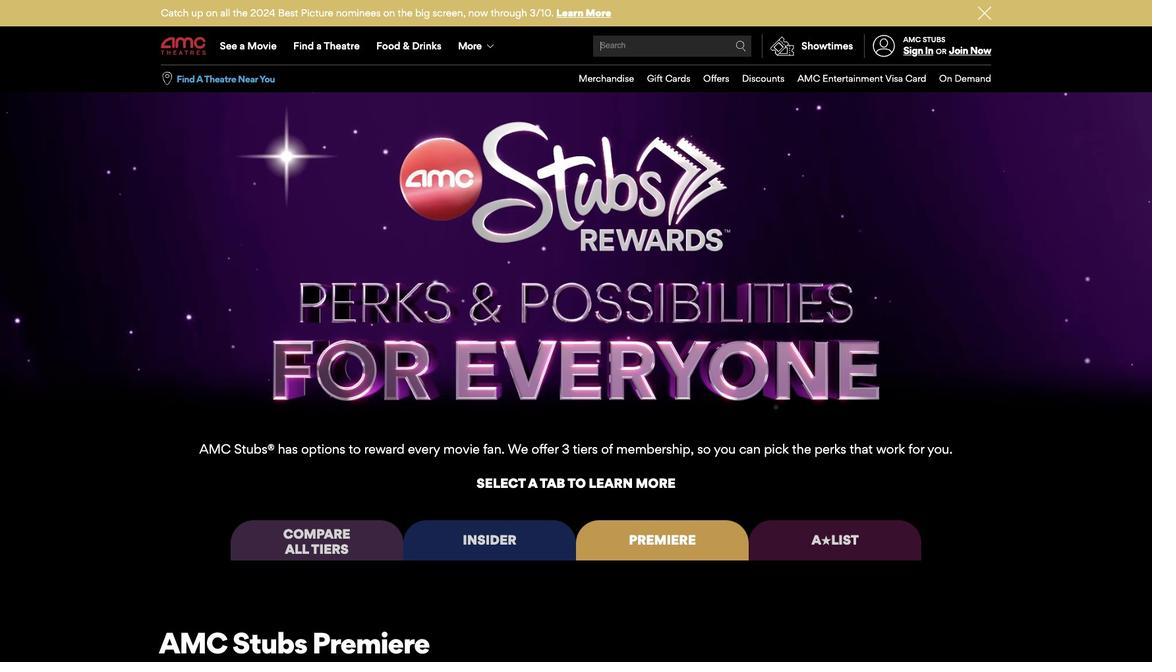 Task type: vqa. For each thing, say whether or not it's contained in the screenshot.
movie poster for Cabrini Image at the left of the page
no



Task type: describe. For each thing, give the bounding box(es) containing it.
through
[[491, 7, 528, 19]]

&
[[403, 40, 410, 52]]

amc for amc entertainment visa card
[[798, 73, 821, 84]]

amc for amc stubs premiere
[[159, 625, 227, 661]]

on demand
[[940, 73, 992, 84]]

of
[[602, 441, 613, 457]]

gift
[[647, 73, 663, 84]]

2024
[[250, 7, 276, 19]]

gift cards
[[647, 73, 691, 84]]

1 on from the left
[[206, 7, 218, 19]]

amc for amc stubs sign in or join now
[[904, 35, 922, 44]]

2 horizontal spatial the
[[793, 441, 812, 457]]

reward
[[364, 441, 405, 457]]

now
[[469, 7, 488, 19]]

food
[[377, 40, 401, 52]]

see
[[220, 40, 237, 52]]

a for theatre
[[196, 73, 203, 84]]

offers link
[[691, 65, 730, 92]]

catch up on all the 2024 best picture nominees on the big screen, now through 3/10. learn more
[[161, 7, 612, 19]]

user profile image
[[866, 35, 903, 57]]

screen,
[[433, 7, 466, 19]]

theatre for a
[[324, 40, 360, 52]]

a★list link
[[749, 520, 922, 561]]

perks
[[815, 441, 847, 457]]

theatre for a
[[204, 73, 236, 84]]

work
[[877, 441, 906, 457]]

amc entertainment visa card
[[798, 73, 927, 84]]

movie
[[444, 441, 480, 457]]

submit search icon image
[[736, 41, 747, 51]]

fan.
[[483, 441, 505, 457]]

discounts link
[[730, 65, 785, 92]]

premiere link
[[576, 520, 749, 561]]

merchandise
[[579, 73, 635, 84]]

learn more link
[[557, 7, 612, 19]]

sign
[[904, 44, 924, 57]]

stubs®
[[234, 441, 275, 457]]

menu containing merchandise
[[566, 65, 992, 92]]

food & drinks link
[[368, 28, 450, 65]]

select a tab to learn more
[[477, 476, 676, 492]]

menu containing more
[[161, 28, 992, 65]]

drinks
[[412, 40, 442, 52]]

search the AMC website text field
[[599, 41, 736, 51]]

every
[[408, 441, 440, 457]]

insider
[[463, 532, 517, 548]]

now
[[971, 44, 992, 57]]

a for tab
[[528, 476, 538, 492]]

or
[[936, 47, 947, 56]]

more button
[[450, 28, 505, 65]]

cookie consent banner dialog
[[0, 627, 1153, 662]]

we
[[508, 441, 529, 457]]

find a theatre
[[293, 40, 360, 52]]

stubs for premiere
[[232, 625, 307, 661]]

gift cards link
[[635, 65, 691, 92]]

can
[[740, 441, 761, 457]]

nominees
[[336, 7, 381, 19]]

see a movie link
[[212, 28, 285, 65]]

tiers
[[573, 441, 598, 457]]

amc stubs sign in or join now
[[904, 35, 992, 57]]

offers
[[704, 73, 730, 84]]

to
[[568, 476, 586, 492]]

find a theatre near you
[[177, 73, 275, 84]]

up
[[191, 7, 203, 19]]

2 on from the left
[[383, 7, 395, 19]]

you.
[[928, 441, 953, 457]]

movie
[[248, 40, 277, 52]]

you
[[260, 73, 275, 84]]

showtimes image
[[763, 34, 802, 58]]

amc entertainment visa card link
[[785, 65, 927, 92]]

all
[[220, 7, 230, 19]]

entertainment
[[823, 73, 884, 84]]

on demand link
[[927, 65, 992, 92]]

premiere
[[629, 532, 696, 548]]

3/10.
[[530, 7, 554, 19]]

join
[[950, 44, 969, 57]]

learn
[[557, 7, 584, 19]]

card
[[906, 73, 927, 84]]

showtimes link
[[762, 34, 854, 58]]

visa
[[886, 73, 904, 84]]

you
[[714, 441, 736, 457]]



Task type: locate. For each thing, give the bounding box(es) containing it.
the right all at top
[[233, 7, 248, 19]]

a for theatre
[[317, 40, 322, 52]]

0 horizontal spatial a
[[196, 73, 203, 84]]

offer
[[532, 441, 559, 457]]

premiere
[[312, 625, 430, 661]]

0 vertical spatial menu
[[161, 28, 992, 65]]

0 vertical spatial more
[[586, 7, 612, 19]]

1 vertical spatial menu
[[566, 65, 992, 92]]

best
[[278, 7, 299, 19]]

the left "big"
[[398, 7, 413, 19]]

the right the "pick" at the right bottom
[[793, 441, 812, 457]]

a left the tab
[[528, 476, 538, 492]]

more inside button
[[458, 40, 482, 52]]

that
[[850, 441, 873, 457]]

options
[[301, 441, 346, 457]]

1 vertical spatial theatre
[[204, 73, 236, 84]]

picture
[[301, 7, 334, 19]]

1 vertical spatial stubs
[[232, 625, 307, 661]]

amc for amc stubs® has options to reward every movie fan. we offer 3 tiers of membership, so you can pick the perks that work for you.
[[199, 441, 231, 457]]

compare
[[283, 526, 351, 542]]

sign in button
[[904, 44, 934, 57]]

has
[[278, 441, 298, 457]]

0 horizontal spatial theatre
[[204, 73, 236, 84]]

0 horizontal spatial stubs
[[232, 625, 307, 661]]

0 horizontal spatial on
[[206, 7, 218, 19]]

find
[[293, 40, 314, 52], [177, 73, 195, 84]]

find down the picture
[[293, 40, 314, 52]]

amc logo image
[[161, 37, 207, 55], [161, 37, 207, 55]]

sign in or join amc stubs element
[[864, 28, 992, 65]]

a right "see"
[[240, 40, 245, 52]]

find a theatre near you button
[[177, 72, 275, 85]]

a
[[240, 40, 245, 52], [317, 40, 322, 52]]

theatre inside button
[[204, 73, 236, 84]]

menu down learn
[[161, 28, 992, 65]]

learn
[[589, 476, 633, 492]]

in
[[926, 44, 934, 57]]

0 vertical spatial theatre
[[324, 40, 360, 52]]

1 horizontal spatial on
[[383, 7, 395, 19]]

merchandise link
[[566, 65, 635, 92]]

1 horizontal spatial find
[[293, 40, 314, 52]]

membership,
[[617, 441, 694, 457]]

1 vertical spatial a
[[528, 476, 538, 492]]

theatre inside menu
[[324, 40, 360, 52]]

food & drinks
[[377, 40, 442, 52]]

more right learn
[[586, 7, 612, 19]]

1 horizontal spatial stubs
[[923, 35, 946, 44]]

0 vertical spatial a
[[196, 73, 203, 84]]

tiers
[[312, 541, 349, 557]]

menu
[[161, 28, 992, 65], [566, 65, 992, 92]]

0 horizontal spatial the
[[233, 7, 248, 19]]

3
[[562, 441, 570, 457]]

a for movie
[[240, 40, 245, 52]]

on left all at top
[[206, 7, 218, 19]]

0 vertical spatial stubs
[[923, 35, 946, 44]]

for
[[909, 441, 925, 457]]

0 vertical spatial find
[[293, 40, 314, 52]]

more down now
[[458, 40, 482, 52]]

find for find a theatre
[[293, 40, 314, 52]]

near
[[238, 73, 258, 84]]

a left near
[[196, 73, 203, 84]]

stubs
[[923, 35, 946, 44], [232, 625, 307, 661]]

more
[[636, 476, 676, 492]]

find for find a theatre near you
[[177, 73, 195, 84]]

find left near
[[177, 73, 195, 84]]

a★list
[[812, 532, 859, 548]]

find a theatre link
[[285, 28, 368, 65]]

stubs for sign
[[923, 35, 946, 44]]

on
[[206, 7, 218, 19], [383, 7, 395, 19]]

1 horizontal spatial a
[[317, 40, 322, 52]]

amc
[[904, 35, 922, 44], [798, 73, 821, 84], [199, 441, 231, 457], [159, 625, 227, 661]]

so
[[698, 441, 711, 457]]

insider link
[[403, 520, 576, 561]]

amc inside amc stubs sign in or join now
[[904, 35, 922, 44]]

theatre down the nominees
[[324, 40, 360, 52]]

a down the picture
[[317, 40, 322, 52]]

stubs inside amc stubs sign in or join now
[[923, 35, 946, 44]]

on right the nominees
[[383, 7, 395, 19]]

theatre left near
[[204, 73, 236, 84]]

0 horizontal spatial find
[[177, 73, 195, 84]]

cards
[[666, 73, 691, 84]]

to
[[349, 441, 361, 457]]

1 vertical spatial find
[[177, 73, 195, 84]]

join now button
[[950, 44, 992, 57]]

1 horizontal spatial theatre
[[324, 40, 360, 52]]

demand
[[955, 73, 992, 84]]

theatre
[[324, 40, 360, 52], [204, 73, 236, 84]]

all
[[285, 541, 309, 557]]

pick
[[764, 441, 789, 457]]

amc stubs premiere
[[159, 625, 430, 661]]

select
[[477, 476, 526, 492]]

2 a from the left
[[317, 40, 322, 52]]

discounts
[[743, 73, 785, 84]]

the
[[233, 7, 248, 19], [398, 7, 413, 19], [793, 441, 812, 457]]

amc stubs® has options to reward every movie fan. we offer 3 tiers of membership, so you can pick the perks that work for you.
[[199, 441, 953, 457]]

1 horizontal spatial a
[[528, 476, 538, 492]]

tab
[[540, 476, 566, 492]]

1 vertical spatial more
[[458, 40, 482, 52]]

more
[[586, 7, 612, 19], [458, 40, 482, 52]]

menu down showtimes image
[[566, 65, 992, 92]]

a
[[196, 73, 203, 84], [528, 476, 538, 492]]

0 horizontal spatial more
[[458, 40, 482, 52]]

see a movie
[[220, 40, 277, 52]]

0 horizontal spatial a
[[240, 40, 245, 52]]

a inside button
[[196, 73, 203, 84]]

showtimes
[[802, 40, 854, 52]]

compare all tiers
[[283, 526, 351, 557]]

1 a from the left
[[240, 40, 245, 52]]

find inside menu
[[293, 40, 314, 52]]

catch
[[161, 7, 189, 19]]

1 horizontal spatial more
[[586, 7, 612, 19]]

1 horizontal spatial the
[[398, 7, 413, 19]]

big
[[415, 7, 430, 19]]

find inside button
[[177, 73, 195, 84]]



